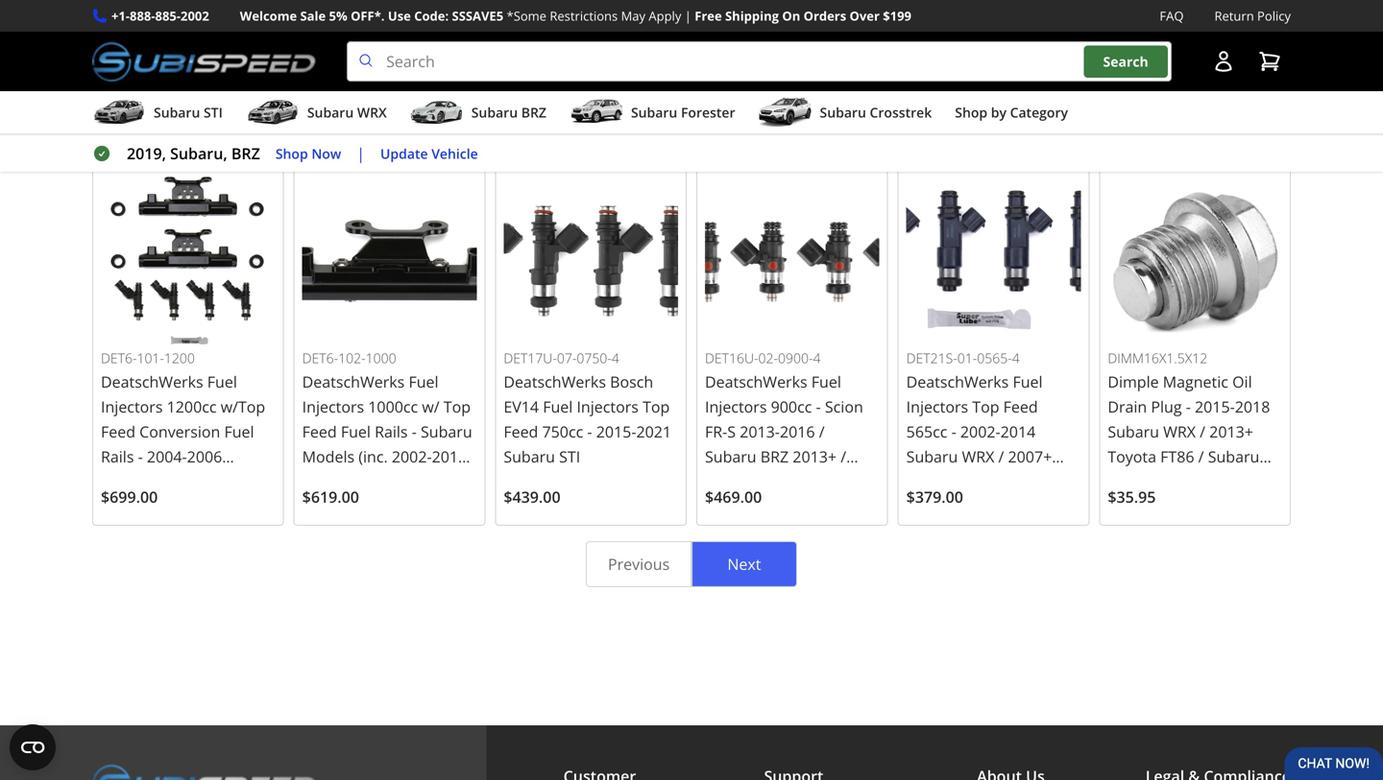 Task type: describe. For each thing, give the bounding box(es) containing it.
sti inside dropdown button
[[204, 103, 223, 122]]

sssave5
[[452, 7, 503, 24]]

brz inside dropdown button
[[521, 103, 547, 122]]

/ inside det6-102-1000 deatschwerks fuel injectors 1000cc w/ top feed fuel rails - subaru models (inc. 2002-2014 wrx / 2007+ sti)
[[339, 471, 344, 492]]

sti inside the det21s-01-0565-4 deatschwerks fuel injectors top feed 565cc - 2002-2014 subaru wrx / 2007+ subaru sti
[[962, 471, 983, 492]]

a subaru sti thumbnail image image
[[92, 98, 146, 127]]

series inside the dba 4000 series xd crossdrilled dimpled kp rotor single (rear) - 2017-2021 subaru sti
[[1182, 0, 1225, 21]]

2013- inside dba drilled and slotted t3 rotors - 2013-2022 scion fr-s / subaru brz / toyota gr86
[[182, 25, 222, 46]]

top inside det6-102-1000 deatschwerks fuel injectors 1000cc w/ top feed fuel rails - subaru models (inc. 2002-2014 wrx / 2007+ sti)
[[444, 397, 471, 417]]

fuel inside det17u-07-0750-4 deatschwerks bosch ev14 fuel injectors top feed 750cc  - 2015-2021 subaru sti
[[543, 397, 573, 417]]

open widget image
[[10, 725, 56, 771]]

wrx inside the det21s-01-0565-4 deatschwerks fuel injectors top feed 565cc - 2002-2014 subaru wrx / 2007+ subaru sti
[[962, 446, 994, 467]]

brake
[[830, 0, 872, 21]]

2013+ inside dimm16x1.5x12 dimple magnetic oil drain plug - 2015-2018 subaru wrx / 2013+ toyota ft86 / subaru brz
[[1209, 421, 1253, 442]]

dimm16x1.5x12 dimple magnetic oil drain plug - 2015-2018 subaru wrx / 2013+ toyota ft86 / subaru brz
[[1108, 349, 1270, 492]]

- inside the dba 4000 series xd crossdrilled dimpled kp rotor single (rear) - 2017-2021 subaru sti
[[1244, 50, 1249, 71]]

dimple
[[1108, 372, 1159, 392]]

$235.00
[[302, 116, 359, 136]]

det6-101-1200 deatschwerks fuel injectors 1200cc w/top feed conversion fuel rails - 2004-2006 subaru sti / 2005-2006 legacy gt
[[101, 349, 266, 517]]

2017-
[[1108, 75, 1148, 96]]

ft86
[[1160, 446, 1194, 467]]

injectors inside det6-102-1000 deatschwerks fuel injectors 1000cc w/ top feed fuel rails - subaru models (inc. 2002-2014 wrx / 2007+ sti)
[[302, 397, 364, 417]]

a subaru brz thumbnail image image
[[410, 98, 464, 127]]

- inside dimm16x1.5x12 dimple magnetic oil drain plug - 2015-2018 subaru wrx / 2013+ toyota ft86 / subaru brz
[[1186, 397, 1191, 417]]

rails for subaru
[[101, 446, 134, 467]]

1 vertical spatial 104r
[[597, 50, 633, 71]]

2005-
[[191, 471, 231, 492]]

/ inside the det21s-01-0565-4 deatschwerks fuel injectors top feed 565cc - 2002-2014 subaru wrx / 2007+ subaru sti
[[998, 446, 1004, 467]]

+1-888-885-2002
[[111, 7, 209, 24]]

brz inside det16u-02-0900-4 deatschwerks fuel injectors 900cc - scion fr-s 2013-2016 / subaru brz 2013+ / toyota 86 2017+
[[761, 446, 789, 467]]

1 subispeed logo image from the top
[[92, 41, 316, 82]]

a subaru crosstrek thumbnail image image
[[758, 98, 812, 127]]

toyota inside dimm16x1.5x12 dimple magnetic oil drain plug - 2015-2018 subaru wrx / 2013+ toyota ft86 / subaru brz
[[1108, 446, 1156, 467]]

deatschwerks inside the det21s-01-0565-4 deatschwerks fuel injectors top feed 565cc - 2002-2014 subaru wrx / 2007+ subaru sti
[[906, 372, 1009, 392]]

$619.00
[[302, 487, 359, 507]]

fuel inside the det21s-01-0565-4 deatschwerks fuel injectors top feed 565cc - 2002-2014 subaru wrx / 2007+ subaru sti
[[1013, 372, 1043, 392]]

wrx inside dimm16x1.5x12 dimple magnetic oil drain plug - 2015-2018 subaru wrx / 2013+ toyota ft86 / subaru brz
[[1163, 421, 1196, 442]]

crosstrek
[[870, 103, 932, 122]]

2021 inside det17u-07-0750-4 deatschwerks bosch ev14 fuel injectors top feed 750cc  - 2015-2021 subaru sti
[[636, 421, 671, 442]]

4 for injectors
[[612, 349, 619, 367]]

det6- for deatschwerks fuel injectors 1200cc w/top feed conversion fuel rails - 2004-2006 subaru sti / 2005-2006 legacy gt
[[101, 349, 137, 367]]

plug
[[1151, 397, 1182, 417]]

2014 inside dba t2 street series slotted rotor front single - 2002-2014 subaru wrx
[[1002, 50, 1037, 71]]

fr- for -
[[143, 50, 166, 71]]

$439.00
[[504, 487, 561, 507]]

fuel inside det16u-02-0900-4 deatschwerks fuel injectors 900cc - scion fr-s 2013-2016 / subaru brz 2013+ / toyota 86 2017+
[[811, 372, 841, 392]]

2 subispeed logo image from the top
[[92, 765, 316, 781]]

feed inside det6-101-1200 deatschwerks fuel injectors 1200cc w/top feed conversion fuel rails - 2004-2006 subaru sti / 2005-2006 legacy gt
[[101, 421, 135, 442]]

1200
[[164, 349, 195, 367]]

orders
[[804, 7, 846, 24]]

injectors inside the det21s-01-0565-4 deatschwerks fuel injectors top feed 565cc - 2002-2014 subaru wrx / 2007+ subaru sti
[[906, 397, 968, 417]]

subaru brz button
[[410, 95, 547, 134]]

deatschwerks inside det17u-07-0750-4 deatschwerks bosch ev14 fuel injectors top feed 750cc  - 2015-2021 subaru sti
[[504, 372, 606, 392]]

- inside det6-101-1200 deatschwerks fuel injectors 1200cc w/top feed conversion fuel rails - 2004-2006 subaru sti / 2005-2006 legacy gt
[[138, 446, 143, 467]]

$160.42
[[906, 116, 963, 136]]

900cc
[[771, 397, 812, 417]]

$699.00
[[101, 487, 158, 507]]

wrx inside dropdown button
[[357, 103, 387, 122]]

fr- for injectors
[[705, 421, 727, 442]]

2014 inside the det21s-01-0565-4 deatschwerks fuel injectors top feed 565cc - 2002-2014 subaru wrx / 2007+ subaru sti
[[1001, 421, 1036, 442]]

front inside dba t2 street series slotted rotor front single - 2002-2014 subaru wrx
[[1005, 25, 1043, 46]]

- inside dba t2 street series slotted rotor front single - 2002-2014 subaru wrx
[[953, 50, 958, 71]]

over
[[850, 7, 880, 24]]

2017+
[[779, 471, 823, 492]]

$35.95
[[1108, 487, 1156, 507]]

a subaru forester thumbnail image image
[[570, 98, 623, 127]]

dba for dba sp500 front brake pads
[[705, 0, 736, 21]]

det16u-02-0900-4 deatschwerks fuel injectors 900cc - scion fr-s 2013-2016 / subaru brz 2013+ / toyota 86 2017+
[[705, 349, 863, 492]]

dba for dba 4000 series xd crossdrilled dimpled kp rotor single (rear) - 2017-2021 subaru sti
[[1108, 0, 1139, 21]]

v2
[[393, 25, 411, 46]]

subaru,
[[170, 143, 227, 164]]

subaru inside det16u-02-0900-4 deatschwerks fuel injectors 900cc - scion fr-s 2013-2016 / subaru brz 2013+ / toyota 86 2017+
[[705, 446, 757, 467]]

a subaru wrx thumbnail image image
[[246, 98, 300, 127]]

off*.
[[351, 7, 385, 24]]

feed inside det17u-07-0750-4 deatschwerks bosch ev14 fuel injectors top feed 750cc  - 2015-2021 subaru sti
[[504, 421, 538, 442]]

2002- inside dba t2 street series slotted rotor front single - 2002-2014 subaru wrx
[[962, 50, 1002, 71]]

s for 2013-
[[727, 421, 736, 442]]

ev14
[[504, 397, 539, 417]]

sti inside det6-101-1200 deatschwerks fuel injectors 1200cc w/top feed conversion fuel rails - 2004-2006 subaru sti / 2005-2006 legacy gt
[[156, 471, 178, 492]]

2002
[[181, 7, 209, 24]]

2015- inside det17u-07-0750-4 deatschwerks bosch ev14 fuel injectors top feed 750cc  - 2015-2021 subaru sti
[[596, 421, 636, 442]]

32oz
[[504, 50, 538, 71]]

dimm16x1.5x12 dimple magnetic oil drain plug - 2015-2018 wrx / 2013+ ft86, image
[[1108, 173, 1282, 348]]

2019,
[[127, 143, 166, 164]]

wrx inside det6-102-1000 deatschwerks fuel injectors 1000cc w/ top feed fuel rails - subaru models (inc. 2002-2014 wrx / 2007+ sti)
[[302, 471, 335, 492]]

can
[[542, 50, 567, 71]]

dimpled
[[1197, 25, 1258, 46]]

det6-101-1200 deatschwerks fuel injectors 1200cc w/top feed conversion fuel rails - subaru sti 2004-2006 / legacy gt 2005-2006, image
[[101, 173, 275, 348]]

dba for dba t2 street series slotted rotor front single - 2002-2014 subaru wrx
[[906, 0, 937, 21]]

top inside det17u-07-0750-4 deatschwerks bosch ev14 fuel injectors top feed 750cc  - 2015-2021 subaru sti
[[643, 397, 670, 417]]

rails for (inc.
[[375, 421, 408, 442]]

defi advance gauges control unit v2
[[302, 0, 453, 46]]

control
[[302, 25, 355, 46]]

pads
[[705, 25, 740, 46]]

magnetic
[[1163, 372, 1228, 392]]

subaru inside dropdown button
[[820, 103, 866, 122]]

drain
[[1108, 397, 1147, 417]]

t2
[[941, 0, 958, 21]]

$469.00
[[705, 487, 762, 507]]

rotor inside dba t2 street series slotted rotor front single - 2002-2014 subaru wrx
[[961, 25, 1001, 46]]

forester
[[681, 103, 735, 122]]

$148.72
[[705, 116, 762, 136]]

det17u-07-0750-4 deatschwerks bosch ev14 fuel injectors top feed 750cc  - 2015-2021 subaru sti
[[504, 349, 671, 467]]

1200cc
[[167, 397, 217, 417]]

oil
[[1232, 372, 1252, 392]]

subaru crosstrek button
[[758, 95, 932, 134]]

$295.23
[[1108, 116, 1165, 136]]

1000
[[366, 349, 396, 367]]

sp500
[[740, 0, 784, 21]]

front inside dba sp500 front brake pads
[[788, 0, 826, 21]]

det6-102-1000 deatschwerks fuel injectors 1000cc w/ top feed fuel rails, image
[[302, 173, 477, 348]]

search
[[1103, 52, 1149, 70]]

and
[[187, 0, 214, 21]]

07-
[[557, 349, 577, 367]]

subaru inside dba t2 street series slotted rotor front single - 2002-2014 subaru wrx
[[906, 75, 958, 96]]

/ inside det6-101-1200 deatschwerks fuel injectors 1200cc w/top feed conversion fuel rails - 2004-2006 subaru sti / 2005-2006 legacy gt
[[182, 471, 187, 492]]

shop by category button
[[955, 95, 1068, 134]]

gr86
[[163, 75, 201, 96]]

(rear)
[[1198, 50, 1240, 71]]

86
[[758, 471, 775, 492]]

sti inside det17u-07-0750-4 deatschwerks bosch ev14 fuel injectors top feed 750cc  - 2015-2021 subaru sti
[[559, 446, 580, 467]]

s for /
[[166, 50, 174, 71]]

subaru inside the dba 4000 series xd crossdrilled dimpled kp rotor single (rear) - 2017-2021 subaru sti
[[1187, 75, 1239, 96]]

dba drilled and slotted t3 rotors - 2013-2022 scion fr-s / subaru brz / toyota gr86
[[101, 0, 271, 96]]

subaru wrx
[[307, 103, 387, 122]]

4000
[[1143, 0, 1178, 21]]

subaru brz
[[471, 103, 547, 122]]

update vehicle button
[[380, 143, 478, 165]]

drilled
[[136, 0, 183, 21]]

may
[[621, 7, 646, 24]]

102-
[[338, 349, 366, 367]]

street
[[962, 0, 1005, 21]]

dba for dba drilled and slotted t3 rotors - 2013-2022 scion fr-s / subaru brz / toyota gr86
[[101, 0, 132, 21]]

toyota inside det16u-02-0900-4 deatschwerks fuel injectors 900cc - scion fr-s 2013-2016 / subaru brz 2013+ / toyota 86 2017+
[[705, 471, 754, 492]]



Task type: locate. For each thing, give the bounding box(es) containing it.
2004-
[[147, 446, 187, 467]]

scion right 900cc in the bottom right of the page
[[825, 397, 863, 417]]

search button
[[1084, 46, 1168, 78]]

- right 565cc
[[952, 421, 956, 442]]

series right street
[[1009, 0, 1053, 21]]

2 vertical spatial |
[[357, 143, 365, 164]]

- down 885-
[[173, 25, 178, 46]]

deatschwerks up the octane
[[504, 0, 606, 21]]

race
[[504, 25, 538, 46]]

1 vertical spatial |
[[571, 50, 579, 71]]

1 horizontal spatial det6-
[[302, 349, 338, 367]]

1 horizontal spatial 2021
[[1148, 75, 1183, 96]]

rails down 1000cc
[[375, 421, 408, 442]]

2013+ up 2017+ on the bottom right of the page
[[793, 446, 837, 467]]

sti)
[[396, 471, 422, 492]]

2015- down magnetic
[[1195, 397, 1235, 417]]

dba inside dba sp500 front brake pads
[[705, 0, 736, 21]]

0 horizontal spatial top
[[444, 397, 471, 417]]

2 horizontal spatial 4
[[1012, 349, 1020, 367]]

fr- inside dba drilled and slotted t3 rotors - 2013-2022 scion fr-s / subaru brz / toyota gr86
[[143, 50, 166, 71]]

1 vertical spatial 2015-
[[596, 421, 636, 442]]

shop for shop now
[[276, 144, 308, 163]]

4 dba from the left
[[1108, 0, 1139, 21]]

det21s-01-0565-4 deatschwerks fuel injectors top feed 565cc - 2002-2014 subaru wrx / 2007+ subaru sti
[[906, 349, 1052, 492]]

1 horizontal spatial |
[[571, 50, 579, 71]]

scion
[[101, 50, 139, 71], [825, 397, 863, 417]]

0 vertical spatial front
[[788, 0, 826, 21]]

1 series from the left
[[1009, 0, 1053, 21]]

brz down drain
[[1108, 471, 1136, 492]]

3 dba from the left
[[906, 0, 937, 21]]

| inside deatschwerks 104r race octane booster 32oz can | 1-104r
[[571, 50, 579, 71]]

injectors down the 101-
[[101, 397, 163, 417]]

1 vertical spatial 2007+
[[348, 471, 392, 492]]

2014 inside det6-102-1000 deatschwerks fuel injectors 1000cc w/ top feed fuel rails - subaru models (inc. 2002-2014 wrx / 2007+ sti)
[[432, 446, 467, 467]]

1 dba from the left
[[101, 0, 132, 21]]

0 vertical spatial 2002-
[[962, 50, 1002, 71]]

2002- inside det6-102-1000 deatschwerks fuel injectors 1000cc w/ top feed fuel rails - subaru models (inc. 2002-2014 wrx / 2007+ sti)
[[392, 446, 432, 467]]

1 horizontal spatial 2013-
[[740, 421, 780, 442]]

0 horizontal spatial shop
[[276, 144, 308, 163]]

sti inside the dba 4000 series xd crossdrilled dimpled kp rotor single (rear) - 2017-2021 subaru sti
[[1243, 75, 1264, 96]]

series inside dba t2 street series slotted rotor front single - 2002-2014 subaru wrx
[[1009, 0, 1053, 21]]

1 horizontal spatial top
[[643, 397, 670, 417]]

slotted up 2022
[[218, 0, 269, 21]]

s up $469.00
[[727, 421, 736, 442]]

2014 up shop by category
[[1002, 50, 1037, 71]]

welcome sale 5% off*. use code: sssave5 *some restrictions may apply | free shipping on orders over $199
[[240, 7, 912, 24]]

t3
[[101, 25, 118, 46]]

4 for feed
[[1012, 349, 1020, 367]]

2015- inside dimm16x1.5x12 dimple magnetic oil drain plug - 2015-2018 subaru wrx / 2013+ toyota ft86 / subaru brz
[[1195, 397, 1235, 417]]

2013- down 2002
[[182, 25, 222, 46]]

1 det6- from the left
[[101, 349, 137, 367]]

update
[[380, 144, 428, 163]]

1 horizontal spatial 2015-
[[1195, 397, 1235, 417]]

4 right 01-
[[1012, 349, 1020, 367]]

subaru sti
[[154, 103, 223, 122]]

1 vertical spatial rails
[[101, 446, 134, 467]]

dba inside the dba 4000 series xd crossdrilled dimpled kp rotor single (rear) - 2017-2021 subaru sti
[[1108, 0, 1139, 21]]

shop left the by
[[955, 103, 988, 122]]

0 horizontal spatial fr-
[[143, 50, 166, 71]]

2002- down street
[[962, 50, 1002, 71]]

2 vertical spatial 2014
[[432, 446, 467, 467]]

feed left the conversion
[[101, 421, 135, 442]]

1 horizontal spatial single
[[1152, 50, 1194, 71]]

+1-
[[111, 7, 130, 24]]

- right 750cc
[[587, 421, 592, 442]]

1 horizontal spatial 2007+
[[1008, 446, 1052, 467]]

$227.50
[[101, 116, 158, 136]]

1 horizontal spatial series
[[1182, 0, 1225, 21]]

restrictions
[[550, 7, 618, 24]]

subaru inside det6-102-1000 deatschwerks fuel injectors 1000cc w/ top feed fuel rails - subaru models (inc. 2002-2014 wrx / 2007+ sti)
[[421, 421, 472, 442]]

feed down ev14 at the left bottom
[[504, 421, 538, 442]]

4 up bosch
[[612, 349, 619, 367]]

octane
[[542, 25, 593, 46]]

shop for shop by category
[[955, 103, 988, 122]]

1 vertical spatial fr-
[[705, 421, 727, 442]]

injectors inside det6-101-1200 deatschwerks fuel injectors 1200cc w/top feed conversion fuel rails - 2004-2006 subaru sti / 2005-2006 legacy gt
[[101, 397, 163, 417]]

1 vertical spatial 2002-
[[960, 421, 1001, 442]]

next link
[[692, 542, 797, 588]]

2 det6- from the left
[[302, 349, 338, 367]]

0 vertical spatial 2006
[[187, 446, 222, 467]]

0 vertical spatial 2013+
[[1209, 421, 1253, 442]]

deatschwerks down the 101-
[[101, 372, 203, 392]]

- right "plug"
[[1186, 397, 1191, 417]]

front down street
[[1005, 25, 1043, 46]]

models
[[302, 446, 355, 467]]

top right w/
[[444, 397, 471, 417]]

/
[[178, 50, 184, 71], [101, 75, 106, 96], [819, 421, 825, 442], [1200, 421, 1205, 442], [841, 446, 846, 467], [998, 446, 1004, 467], [1198, 446, 1204, 467], [182, 471, 187, 492], [339, 471, 344, 492]]

brz down 2022
[[243, 50, 271, 71]]

1 horizontal spatial 2013+
[[1209, 421, 1253, 442]]

deatschwerks inside det6-102-1000 deatschwerks fuel injectors 1000cc w/ top feed fuel rails - subaru models (inc. 2002-2014 wrx / 2007+ sti)
[[302, 372, 405, 392]]

$199
[[883, 7, 912, 24]]

injectors up the models
[[302, 397, 364, 417]]

fr- up $469.00
[[705, 421, 727, 442]]

0 vertical spatial fr-
[[143, 50, 166, 71]]

deatschwerks down 102-
[[302, 372, 405, 392]]

- inside det17u-07-0750-4 deatschwerks bosch ev14 fuel injectors top feed 750cc  - 2015-2021 subaru sti
[[587, 421, 592, 442]]

2019, subaru, brz
[[127, 143, 260, 164]]

0 vertical spatial 2015-
[[1195, 397, 1235, 417]]

0 vertical spatial slotted
[[218, 0, 269, 21]]

subaru inside dba drilled and slotted t3 rotors - 2013-2022 scion fr-s / subaru brz / toyota gr86
[[188, 50, 239, 71]]

3 top from the left
[[643, 397, 670, 417]]

subaru forester button
[[570, 95, 735, 134]]

button image
[[1212, 50, 1235, 73]]

2006 up 2005-
[[187, 446, 222, 467]]

sale
[[300, 7, 326, 24]]

code:
[[414, 7, 449, 24]]

s up gr86
[[166, 50, 174, 71]]

1 vertical spatial 2006
[[231, 471, 266, 492]]

shop inside 'dropdown button'
[[955, 103, 988, 122]]

01-
[[957, 349, 977, 367]]

scion for rotors
[[101, 50, 139, 71]]

4
[[813, 349, 821, 367], [1012, 349, 1020, 367], [612, 349, 619, 367]]

wrx inside dba t2 street series slotted rotor front single - 2002-2014 subaru wrx
[[962, 75, 994, 96]]

0 vertical spatial 2007+
[[1008, 446, 1052, 467]]

single down crossdrilled on the top right
[[1152, 50, 1194, 71]]

1 vertical spatial s
[[727, 421, 736, 442]]

3 injectors from the left
[[705, 397, 767, 417]]

single inside dba t2 street series slotted rotor front single - 2002-2014 subaru wrx
[[906, 50, 949, 71]]

brz inside dimm16x1.5x12 dimple magnetic oil drain plug - 2015-2018 subaru wrx / 2013+ toyota ft86 / subaru brz
[[1108, 471, 1136, 492]]

4 inside the det21s-01-0565-4 deatschwerks fuel injectors top feed 565cc - 2002-2014 subaru wrx / 2007+ subaru sti
[[1012, 349, 1020, 367]]

1 horizontal spatial slotted
[[906, 25, 957, 46]]

*some
[[507, 7, 547, 24]]

dba 4000 series xd crossdrilled dimpled kp rotor single (rear) - 2017-2021 subaru sti
[[1108, 0, 1280, 96]]

0 horizontal spatial scion
[[101, 50, 139, 71]]

1 horizontal spatial 2006
[[231, 471, 266, 492]]

0 horizontal spatial 2006
[[187, 446, 222, 467]]

2007+ inside det6-102-1000 deatschwerks fuel injectors 1000cc w/ top feed fuel rails - subaru models (inc. 2002-2014 wrx / 2007+ sti)
[[348, 471, 392, 492]]

wrx down the models
[[302, 471, 335, 492]]

rails inside det6-101-1200 deatschwerks fuel injectors 1200cc w/top feed conversion fuel rails - 2004-2006 subaru sti / 2005-2006 legacy gt
[[101, 446, 134, 467]]

bosch
[[610, 372, 653, 392]]

1 vertical spatial toyota
[[1108, 446, 1156, 467]]

0 horizontal spatial toyota
[[110, 75, 159, 96]]

565cc
[[906, 421, 948, 442]]

deatschwerks down 07-
[[504, 372, 606, 392]]

1 horizontal spatial s
[[727, 421, 736, 442]]

2 horizontal spatial toyota
[[1108, 446, 1156, 467]]

update vehicle
[[380, 144, 478, 163]]

injectors inside det17u-07-0750-4 deatschwerks bosch ev14 fuel injectors top feed 750cc  - 2015-2021 subaru sti
[[577, 397, 639, 417]]

faq
[[1160, 7, 1184, 24]]

scion inside dba drilled and slotted t3 rotors - 2013-2022 scion fr-s / subaru brz / toyota gr86
[[101, 50, 139, 71]]

2 injectors from the left
[[302, 397, 364, 417]]

shop now
[[276, 144, 341, 163]]

feed up the models
[[302, 421, 337, 442]]

0 horizontal spatial 2007+
[[348, 471, 392, 492]]

2014 down w/
[[432, 446, 467, 467]]

deatschwerks down 01-
[[906, 372, 1009, 392]]

now
[[312, 144, 341, 163]]

0 horizontal spatial det6-
[[101, 349, 137, 367]]

2 top from the left
[[972, 397, 999, 417]]

888-
[[130, 7, 155, 24]]

0 horizontal spatial 2013-
[[182, 25, 222, 46]]

2 series from the left
[[1182, 0, 1225, 21]]

wrx up ft86
[[1163, 421, 1196, 442]]

2021 down "search"
[[1148, 75, 1183, 96]]

2 vertical spatial toyota
[[705, 471, 754, 492]]

- inside det6-102-1000 deatschwerks fuel injectors 1000cc w/ top feed fuel rails - subaru models (inc. 2002-2014 wrx / 2007+ sti)
[[412, 421, 417, 442]]

rails inside det6-102-1000 deatschwerks fuel injectors 1000cc w/ top feed fuel rails - subaru models (inc. 2002-2014 wrx / 2007+ sti)
[[375, 421, 408, 442]]

scion for fuel
[[825, 397, 863, 417]]

wrx up update
[[357, 103, 387, 122]]

toyota up a subaru sti thumbnail image
[[110, 75, 159, 96]]

0 vertical spatial 104r
[[610, 0, 646, 21]]

1 horizontal spatial fr-
[[705, 421, 727, 442]]

feed down 0565-
[[1003, 397, 1038, 417]]

+1-888-885-2002 link
[[111, 6, 209, 26]]

2002- up sti)
[[392, 446, 432, 467]]

series up dimpled at the right top of page
[[1182, 0, 1225, 21]]

injectors down bosch
[[577, 397, 639, 417]]

- right button image
[[1244, 50, 1249, 71]]

policy
[[1257, 7, 1291, 24]]

2018
[[1235, 397, 1270, 417]]

2002- inside the det21s-01-0565-4 deatschwerks fuel injectors top feed 565cc - 2002-2014 subaru wrx / 2007+ subaru sti
[[960, 421, 1001, 442]]

shop now link
[[276, 143, 341, 165]]

1 single from the left
[[906, 50, 949, 71]]

2 vertical spatial 2002-
[[392, 446, 432, 467]]

crossdrilled
[[1108, 25, 1193, 46]]

top down 0565-
[[972, 397, 999, 417]]

dba up pads
[[705, 0, 736, 21]]

- down t2
[[953, 50, 958, 71]]

- inside the det21s-01-0565-4 deatschwerks fuel injectors top feed 565cc - 2002-2014 subaru wrx / 2007+ subaru sti
[[952, 421, 956, 442]]

2006
[[187, 446, 222, 467], [231, 471, 266, 492]]

s inside det16u-02-0900-4 deatschwerks fuel injectors 900cc - scion fr-s 2013-2016 / subaru brz 2013+ / toyota 86 2017+
[[727, 421, 736, 442]]

1 4 from the left
[[813, 349, 821, 367]]

slotted inside dba t2 street series slotted rotor front single - 2002-2014 subaru wrx
[[906, 25, 957, 46]]

brz down 32oz
[[521, 103, 547, 122]]

1 horizontal spatial front
[[1005, 25, 1043, 46]]

toyota left 86
[[705, 471, 754, 492]]

welcome
[[240, 7, 297, 24]]

0 vertical spatial rotor
[[961, 25, 1001, 46]]

det17u-
[[504, 349, 557, 367]]

750cc
[[542, 421, 583, 442]]

wrx up "$379.00"
[[962, 446, 994, 467]]

det6-102-1000 deatschwerks fuel injectors 1000cc w/ top feed fuel rails - subaru models (inc. 2002-2014 wrx / 2007+ sti)
[[302, 349, 472, 492]]

2002-
[[962, 50, 1002, 71], [960, 421, 1001, 442], [392, 446, 432, 467]]

injectors
[[101, 397, 163, 417], [302, 397, 364, 417], [705, 397, 767, 417], [906, 397, 968, 417], [577, 397, 639, 417]]

- right 900cc in the bottom right of the page
[[816, 397, 821, 417]]

1 horizontal spatial rails
[[375, 421, 408, 442]]

dimm16x1.5x12
[[1108, 349, 1208, 367]]

toyota
[[110, 75, 159, 96], [1108, 446, 1156, 467], [705, 471, 754, 492]]

0 vertical spatial s
[[166, 50, 174, 71]]

3 4 from the left
[[612, 349, 619, 367]]

injectors inside det16u-02-0900-4 deatschwerks fuel injectors 900cc - scion fr-s 2013-2016 / subaru brz 2013+ / toyota 86 2017+
[[705, 397, 767, 417]]

1000cc
[[368, 397, 418, 417]]

101-
[[137, 349, 164, 367]]

0 horizontal spatial 2015-
[[596, 421, 636, 442]]

dba inside dba t2 street series slotted rotor front single - 2002-2014 subaru wrx
[[906, 0, 937, 21]]

rotor inside the dba 4000 series xd crossdrilled dimpled kp rotor single (rear) - 2017-2021 subaru sti
[[1108, 50, 1148, 71]]

top down bosch
[[643, 397, 670, 417]]

0 horizontal spatial slotted
[[218, 0, 269, 21]]

1 vertical spatial 2021
[[636, 421, 671, 442]]

1 top from the left
[[444, 397, 471, 417]]

rails up $699.00
[[101, 446, 134, 467]]

0 horizontal spatial 2013+
[[793, 446, 837, 467]]

rotor up the 2017-
[[1108, 50, 1148, 71]]

det6- left 1000 at the left
[[302, 349, 338, 367]]

front left the brake
[[788, 0, 826, 21]]

det21s-01-0565-4 deatschwerks fuel injectors top feed 565cc - 2002-2014 subaru wrx / 2007+ subaru sti, image
[[906, 173, 1081, 348]]

deatschwerks inside det6-101-1200 deatschwerks fuel injectors 1200cc w/top feed conversion fuel rails - 2004-2006 subaru sti / 2005-2006 legacy gt
[[101, 372, 203, 392]]

1 vertical spatial 2014
[[1001, 421, 1036, 442]]

2015- down bosch
[[596, 421, 636, 442]]

search input field
[[347, 41, 1172, 82]]

wrx up the by
[[962, 75, 994, 96]]

fuel
[[207, 372, 237, 392], [409, 372, 439, 392], [811, 372, 841, 392], [1013, 372, 1043, 392], [543, 397, 573, 417], [224, 421, 254, 442], [341, 421, 371, 442]]

0 horizontal spatial rails
[[101, 446, 134, 467]]

shipping
[[725, 7, 779, 24]]

slotted inside dba drilled and slotted t3 rotors - 2013-2022 scion fr-s / subaru brz / toyota gr86
[[218, 0, 269, 21]]

4 right 02-
[[813, 349, 821, 367]]

0 vertical spatial scion
[[101, 50, 139, 71]]

scion down t3
[[101, 50, 139, 71]]

0 vertical spatial subispeed logo image
[[92, 41, 316, 82]]

subaru crosstrek
[[820, 103, 932, 122]]

feed inside the det21s-01-0565-4 deatschwerks fuel injectors top feed 565cc - 2002-2014 subaru wrx / 2007+ subaru sti
[[1003, 397, 1038, 417]]

2014
[[1002, 50, 1037, 71], [1001, 421, 1036, 442], [432, 446, 467, 467]]

0 vertical spatial 2014
[[1002, 50, 1037, 71]]

category
[[1010, 103, 1068, 122]]

shop by category
[[955, 103, 1068, 122]]

| right now
[[357, 143, 365, 164]]

top inside the det21s-01-0565-4 deatschwerks fuel injectors top feed 565cc - 2002-2014 subaru wrx / 2007+ subaru sti
[[972, 397, 999, 417]]

2013- inside det16u-02-0900-4 deatschwerks fuel injectors 900cc - scion fr-s 2013-2016 / subaru brz 2013+ / toyota 86 2017+
[[740, 421, 780, 442]]

4 inside det16u-02-0900-4 deatschwerks fuel injectors 900cc - scion fr-s 2013-2016 / subaru brz 2013+ / toyota 86 2017+
[[813, 349, 821, 367]]

1 vertical spatial front
[[1005, 25, 1043, 46]]

0 horizontal spatial 2021
[[636, 421, 671, 442]]

dba left t2
[[906, 0, 937, 21]]

det6- inside det6-101-1200 deatschwerks fuel injectors 1200cc w/top feed conversion fuel rails - 2004-2006 subaru sti / 2005-2006 legacy gt
[[101, 349, 137, 367]]

2 horizontal spatial top
[[972, 397, 999, 417]]

rotor down street
[[961, 25, 1001, 46]]

return policy
[[1215, 7, 1291, 24]]

$379.00
[[906, 487, 963, 507]]

- inside dba drilled and slotted t3 rotors - 2013-2022 scion fr-s / subaru brz / toyota gr86
[[173, 25, 178, 46]]

| left free
[[685, 7, 691, 24]]

2022
[[222, 25, 257, 46]]

injectors down det16u-
[[705, 397, 767, 417]]

feed inside det6-102-1000 deatschwerks fuel injectors 1000cc w/ top feed fuel rails - subaru models (inc. 2002-2014 wrx / 2007+ sti)
[[302, 421, 337, 442]]

- down 1000cc
[[412, 421, 417, 442]]

0 horizontal spatial series
[[1009, 0, 1053, 21]]

toyota up the $35.95
[[1108, 446, 1156, 467]]

det6- inside det6-102-1000 deatschwerks fuel injectors 1000cc w/ top feed fuel rails - subaru models (inc. 2002-2014 wrx / 2007+ sti)
[[302, 349, 338, 367]]

fr- down rotors at the top of the page
[[143, 50, 166, 71]]

2014 down 0565-
[[1001, 421, 1036, 442]]

104r up booster
[[610, 0, 646, 21]]

1 vertical spatial 2013-
[[740, 421, 780, 442]]

slotted down t2
[[906, 25, 957, 46]]

1 vertical spatial slotted
[[906, 25, 957, 46]]

feed
[[1003, 397, 1038, 417], [101, 421, 135, 442], [302, 421, 337, 442], [504, 421, 538, 442]]

brz inside dba drilled and slotted t3 rotors - 2013-2022 scion fr-s / subaru brz / toyota gr86
[[243, 50, 271, 71]]

0 horizontal spatial front
[[788, 0, 826, 21]]

4 injectors from the left
[[906, 397, 968, 417]]

0 horizontal spatial 4
[[612, 349, 619, 367]]

0 horizontal spatial single
[[906, 50, 949, 71]]

2013- down 900cc in the bottom right of the page
[[740, 421, 780, 442]]

deatschwerks inside deatschwerks 104r race octane booster 32oz can | 1-104r
[[504, 0, 606, 21]]

2 dba from the left
[[705, 0, 736, 21]]

1 horizontal spatial scion
[[825, 397, 863, 417]]

deatschwerks 104r race octane booster 32oz can | 1-104r
[[504, 0, 653, 71]]

0 horizontal spatial rotor
[[961, 25, 1001, 46]]

booster
[[597, 25, 653, 46]]

| left the 1-
[[571, 50, 579, 71]]

w/top
[[221, 397, 265, 417]]

kp
[[1262, 25, 1280, 46]]

2002- right 565cc
[[960, 421, 1001, 442]]

1 horizontal spatial toyota
[[705, 471, 754, 492]]

subispeed logo image
[[92, 41, 316, 82], [92, 765, 316, 781]]

4 for -
[[813, 349, 821, 367]]

wrx
[[962, 75, 994, 96], [357, 103, 387, 122], [1163, 421, 1196, 442], [962, 446, 994, 467], [302, 471, 335, 492]]

0 vertical spatial |
[[685, 7, 691, 24]]

det17u-07-0750-4 2015-2021 subaru sti deatschwerks bosch ev14 fuel injectors top feed 750cc, image
[[504, 173, 678, 348]]

fr- inside det16u-02-0900-4 deatschwerks fuel injectors 900cc - scion fr-s 2013-2016 / subaru brz 2013+ / toyota 86 2017+
[[705, 421, 727, 442]]

0 vertical spatial toyota
[[110, 75, 159, 96]]

2007+ inside the det21s-01-0565-4 deatschwerks fuel injectors top feed 565cc - 2002-2014 subaru wrx / 2007+ subaru sti
[[1008, 446, 1052, 467]]

1 horizontal spatial 4
[[813, 349, 821, 367]]

2021 inside the dba 4000 series xd crossdrilled dimpled kp rotor single (rear) - 2017-2021 subaru sti
[[1148, 75, 1183, 96]]

advance
[[335, 0, 396, 21]]

subaru inside det6-101-1200 deatschwerks fuel injectors 1200cc w/top feed conversion fuel rails - 2004-2006 subaru sti / 2005-2006 legacy gt
[[101, 471, 152, 492]]

1 horizontal spatial rotor
[[1108, 50, 1148, 71]]

det6- left 1200
[[101, 349, 137, 367]]

0 horizontal spatial s
[[166, 50, 174, 71]]

0 vertical spatial rails
[[375, 421, 408, 442]]

0 vertical spatial 2021
[[1148, 75, 1183, 96]]

det6- for deatschwerks fuel injectors 1000cc w/ top feed fuel rails - subaru models (inc. 2002-2014 wrx / 2007+ sti)
[[302, 349, 338, 367]]

- inside det16u-02-0900-4 deatschwerks fuel injectors 900cc - scion fr-s 2013-2016 / subaru brz 2013+ / toyota 86 2017+
[[816, 397, 821, 417]]

1 horizontal spatial shop
[[955, 103, 988, 122]]

- left 2004-
[[138, 446, 143, 467]]

2006 down w/top
[[231, 471, 266, 492]]

free
[[695, 7, 722, 24]]

dba inside dba drilled and slotted t3 rotors - 2013-2022 scion fr-s / subaru brz / toyota gr86
[[101, 0, 132, 21]]

1 vertical spatial 2013+
[[793, 446, 837, 467]]

dba sp500 front brake pads
[[705, 0, 872, 46]]

1 vertical spatial scion
[[825, 397, 863, 417]]

single inside the dba 4000 series xd crossdrilled dimpled kp rotor single (rear) - 2017-2021 subaru sti
[[1152, 50, 1194, 71]]

dba up crossdrilled on the top right
[[1108, 0, 1139, 21]]

use
[[388, 7, 411, 24]]

2 4 from the left
[[1012, 349, 1020, 367]]

shop left now
[[276, 144, 308, 163]]

0 vertical spatial 2013-
[[182, 25, 222, 46]]

single down $199
[[906, 50, 949, 71]]

1 injectors from the left
[[101, 397, 163, 417]]

1 vertical spatial shop
[[276, 144, 308, 163]]

scion inside det16u-02-0900-4 deatschwerks fuel injectors 900cc - scion fr-s 2013-2016 / subaru brz 2013+ / toyota 86 2017+
[[825, 397, 863, 417]]

dba up t3
[[101, 0, 132, 21]]

det16u-02-0900-4 deatschwerks 900cc fuel injectors - 2013+ ft86, image
[[705, 173, 880, 348]]

2021 down bosch
[[636, 421, 671, 442]]

104r down booster
[[597, 50, 633, 71]]

2013+ inside det16u-02-0900-4 deatschwerks fuel injectors 900cc - scion fr-s 2013-2016 / subaru brz 2013+ / toyota 86 2017+
[[793, 446, 837, 467]]

brz right subaru,
[[231, 143, 260, 164]]

s
[[166, 50, 174, 71], [727, 421, 736, 442]]

5 injectors from the left
[[577, 397, 639, 417]]

rotors
[[122, 25, 169, 46]]

toyota inside dba drilled and slotted t3 rotors - 2013-2022 scion fr-s / subaru brz / toyota gr86
[[110, 75, 159, 96]]

injectors up 565cc
[[906, 397, 968, 417]]

-
[[173, 25, 178, 46], [953, 50, 958, 71], [1244, 50, 1249, 71], [816, 397, 821, 417], [1186, 397, 1191, 417], [412, 421, 417, 442], [952, 421, 956, 442], [587, 421, 592, 442], [138, 446, 143, 467]]

brz up 86
[[761, 446, 789, 467]]

on
[[782, 7, 800, 24]]

defi
[[302, 0, 331, 21]]

deatschwerks inside det16u-02-0900-4 deatschwerks fuel injectors 900cc - scion fr-s 2013-2016 / subaru brz 2013+ / toyota 86 2017+
[[705, 372, 807, 392]]

1 vertical spatial subispeed logo image
[[92, 765, 316, 781]]

5%
[[329, 7, 347, 24]]

2 horizontal spatial |
[[685, 7, 691, 24]]

0750-
[[577, 349, 612, 367]]

1 vertical spatial rotor
[[1108, 50, 1148, 71]]

2013+ down 2018
[[1209, 421, 1253, 442]]

0 vertical spatial shop
[[955, 103, 988, 122]]

gt
[[153, 496, 173, 517]]

2 single from the left
[[1152, 50, 1194, 71]]

4 inside det17u-07-0750-4 deatschwerks bosch ev14 fuel injectors top feed 750cc  - 2015-2021 subaru sti
[[612, 349, 619, 367]]

deatschwerks down 02-
[[705, 372, 807, 392]]

subaru inside det17u-07-0750-4 deatschwerks bosch ev14 fuel injectors top feed 750cc  - 2015-2021 subaru sti
[[504, 446, 555, 467]]

0 horizontal spatial |
[[357, 143, 365, 164]]



Task type: vqa. For each thing, say whether or not it's contained in the screenshot.
topmost FR-
yes



